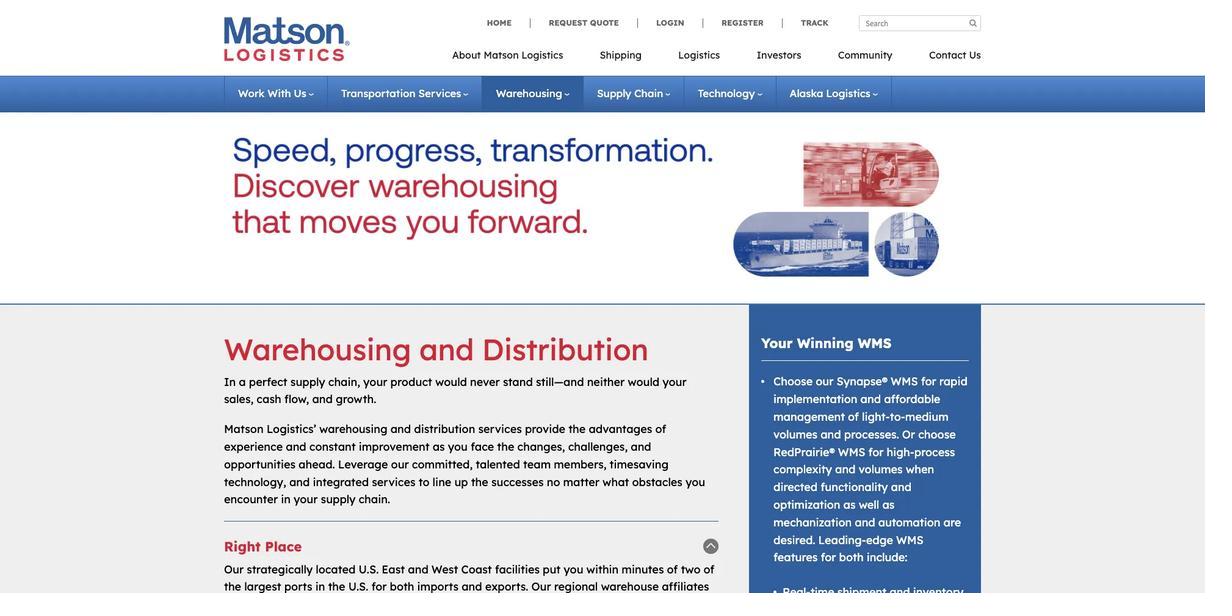 Task type: locate. For each thing, give the bounding box(es) containing it.
affordable
[[884, 392, 941, 406]]

matson down home
[[484, 49, 519, 61]]

neither
[[587, 375, 625, 389]]

provide
[[525, 422, 566, 436]]

0 horizontal spatial as
[[433, 440, 445, 454]]

supply up the flow,
[[291, 375, 325, 389]]

regional
[[554, 580, 598, 593]]

0 horizontal spatial warehousing
[[224, 331, 411, 368]]

and up the timesaving
[[631, 440, 652, 454]]

and down the coast
[[462, 580, 482, 593]]

0 horizontal spatial your
[[294, 492, 318, 507]]

1 vertical spatial both
[[390, 580, 414, 593]]

0 horizontal spatial logistics
[[522, 49, 563, 61]]

request quote
[[549, 18, 619, 27]]

our down the "improvement"
[[391, 457, 409, 471]]

1 vertical spatial warehousing
[[224, 331, 411, 368]]

in right encounter
[[281, 492, 291, 507]]

west
[[432, 562, 458, 576]]

both down east
[[390, 580, 414, 593]]

alaska services image
[[232, 125, 973, 288]]

our down "right"
[[224, 562, 244, 576]]

as
[[433, 440, 445, 454], [844, 498, 856, 512], [883, 498, 895, 512]]

well
[[859, 498, 880, 512]]

and up functionality
[[835, 463, 856, 477]]

volumes up redprairie®
[[774, 427, 818, 441]]

you right obstacles
[[686, 475, 705, 489]]

right place
[[224, 538, 302, 555]]

1 horizontal spatial us
[[970, 49, 981, 61]]

alaska logistics link
[[790, 87, 878, 100]]

u.s. down located
[[349, 580, 369, 593]]

2 would from the left
[[628, 375, 660, 389]]

2 horizontal spatial you
[[686, 475, 705, 489]]

contact us
[[929, 49, 981, 61]]

None search field
[[859, 15, 981, 31]]

synapse®
[[837, 375, 888, 389]]

1 vertical spatial in
[[316, 580, 325, 593]]

2 horizontal spatial as
[[883, 498, 895, 512]]

and right the flow,
[[312, 392, 333, 406]]

0 vertical spatial warehousing
[[496, 87, 562, 100]]

matson logistics image
[[224, 17, 350, 61]]

shipping
[[600, 49, 642, 61]]

0 vertical spatial u.s.
[[359, 562, 379, 576]]

to
[[419, 475, 430, 489]]

you inside our strategically located u.s. east and west coast facilities put you within minutes of two of the largest ports in the u.s. for both imports and exports. our regional warehouse affiliate
[[564, 562, 584, 576]]

0 horizontal spatial in
[[281, 492, 291, 507]]

logistics down community link
[[826, 87, 871, 100]]

0 vertical spatial in
[[281, 492, 291, 507]]

of right advantages
[[656, 422, 666, 436]]

0 horizontal spatial matson
[[224, 422, 264, 436]]

you
[[448, 440, 468, 454], [686, 475, 705, 489], [564, 562, 584, 576]]

0 horizontal spatial you
[[448, 440, 468, 454]]

as up the committed,
[[433, 440, 445, 454]]

1 vertical spatial u.s.
[[349, 580, 369, 593]]

us right with
[[294, 87, 307, 100]]

1 horizontal spatial our
[[816, 375, 834, 389]]

wms up synapse®
[[858, 335, 892, 352]]

management
[[774, 410, 845, 424]]

1 horizontal spatial both
[[839, 550, 864, 565]]

as down functionality
[[844, 498, 856, 512]]

you down distribution
[[448, 440, 468, 454]]

0 vertical spatial matson
[[484, 49, 519, 61]]

1 horizontal spatial services
[[478, 422, 522, 436]]

0 vertical spatial our
[[224, 562, 244, 576]]

0 vertical spatial our
[[816, 375, 834, 389]]

your winning wms section
[[734, 305, 997, 593]]

0 vertical spatial services
[[478, 422, 522, 436]]

work
[[238, 87, 265, 100]]

0 horizontal spatial volumes
[[774, 427, 818, 441]]

services up face
[[478, 422, 522, 436]]

obstacles
[[632, 475, 683, 489]]

talented
[[476, 457, 520, 471]]

your inside matson logistics' warehousing and distribution services provide the advantages of experience and constant improvement as you face the changes, challenges, and opportunities ahead. leverage our committed, talented team members, timesaving technology, and integrated services to line up the successes no matter what obstacles you encounter in your supply chain.
[[294, 492, 318, 507]]

of inside choose our synapse® wms for rapid implementation and affordable management of light-to-medium volumes and processes. or choose redprairie® wms for high-process complexity and volumes when directed functionality and optimization as well as mechanization and automation are desired. leading-edge wms features for both include:
[[848, 410, 859, 424]]

integrated
[[313, 475, 369, 489]]

wms
[[858, 335, 892, 352], [891, 375, 918, 389], [838, 445, 866, 459], [897, 533, 924, 547]]

us right contact
[[970, 49, 981, 61]]

services up chain.
[[372, 475, 416, 489]]

ports
[[284, 580, 312, 593]]

about
[[452, 49, 481, 61]]

0 vertical spatial you
[[448, 440, 468, 454]]

transportation services link
[[341, 87, 469, 100]]

warehousing
[[496, 87, 562, 100], [224, 331, 411, 368]]

2 horizontal spatial your
[[663, 375, 687, 389]]

warehousing up the chain,
[[224, 331, 411, 368]]

in right ports
[[316, 580, 325, 593]]

would
[[435, 375, 467, 389], [628, 375, 660, 389]]

members,
[[554, 457, 607, 471]]

1 vertical spatial us
[[294, 87, 307, 100]]

your
[[363, 375, 388, 389], [663, 375, 687, 389], [294, 492, 318, 507]]

warehousing
[[319, 422, 388, 436]]

mechanization
[[774, 515, 852, 529]]

chain,
[[328, 375, 360, 389]]

1 horizontal spatial our
[[532, 580, 551, 593]]

0 horizontal spatial both
[[390, 580, 414, 593]]

logistics
[[522, 49, 563, 61], [679, 49, 720, 61], [826, 87, 871, 100]]

1 vertical spatial volumes
[[859, 463, 903, 477]]

what
[[603, 475, 629, 489]]

choose
[[919, 427, 956, 441]]

1 vertical spatial our
[[391, 457, 409, 471]]

1 vertical spatial you
[[686, 475, 705, 489]]

constant
[[310, 440, 356, 454]]

would left never
[[435, 375, 467, 389]]

as right "well"
[[883, 498, 895, 512]]

and down management
[[821, 427, 841, 441]]

the left largest
[[224, 580, 241, 593]]

never
[[470, 375, 500, 389]]

matson up the experience
[[224, 422, 264, 436]]

logistics link
[[660, 45, 739, 70]]

would right "neither"
[[628, 375, 660, 389]]

supply
[[291, 375, 325, 389], [321, 492, 356, 507]]

0 vertical spatial both
[[839, 550, 864, 565]]

of inside matson logistics' warehousing and distribution services provide the advantages of experience and constant improvement as you face the changes, challenges, and opportunities ahead. leverage our committed, talented team members, timesaving technology, and integrated services to line up the successes no matter what obstacles you encounter in your supply chain.
[[656, 422, 666, 436]]

matter
[[563, 475, 600, 489]]

redprairie®
[[774, 445, 835, 459]]

shipping link
[[582, 45, 660, 70]]

and up in a perfect supply chain, your product would never stand still—and neither would your sales, cash flow, and growth.
[[420, 331, 474, 368]]

both inside choose our synapse® wms for rapid implementation and affordable management of light-to-medium volumes and processes. or choose redprairie® wms for high-process complexity and volumes when directed functionality and optimization as well as mechanization and automation are desired. leading-edge wms features for both include:
[[839, 550, 864, 565]]

0 vertical spatial volumes
[[774, 427, 818, 441]]

exports.
[[485, 580, 529, 593]]

u.s. left east
[[359, 562, 379, 576]]

1 horizontal spatial matson
[[484, 49, 519, 61]]

0 horizontal spatial us
[[294, 87, 307, 100]]

volumes down high-
[[859, 463, 903, 477]]

0 vertical spatial us
[[970, 49, 981, 61]]

1 horizontal spatial warehousing
[[496, 87, 562, 100]]

top menu navigation
[[452, 45, 981, 70]]

1 vertical spatial services
[[372, 475, 416, 489]]

complexity
[[774, 463, 832, 477]]

ahead.
[[299, 457, 335, 471]]

functionality
[[821, 480, 888, 494]]

as inside matson logistics' warehousing and distribution services provide the advantages of experience and constant improvement as you face the changes, challenges, and opportunities ahead. leverage our committed, talented team members, timesaving technology, and integrated services to line up the successes no matter what obstacles you encounter in your supply chain.
[[433, 440, 445, 454]]

rapid
[[940, 375, 968, 389]]

within
[[587, 562, 619, 576]]

matson inside matson logistics' warehousing and distribution services provide the advantages of experience and constant improvement as you face the changes, challenges, and opportunities ahead. leverage our committed, talented team members, timesaving technology, and integrated services to line up the successes no matter what obstacles you encounter in your supply chain.
[[224, 422, 264, 436]]

automation
[[879, 515, 941, 529]]

in
[[281, 492, 291, 507], [316, 580, 325, 593]]

the right up
[[471, 475, 489, 489]]

track link
[[782, 18, 829, 28]]

technology
[[698, 87, 755, 100]]

wms down processes.
[[838, 445, 866, 459]]

alaska logistics
[[790, 87, 871, 100]]

our down put
[[532, 580, 551, 593]]

your
[[762, 335, 793, 352]]

for
[[921, 375, 937, 389], [869, 445, 884, 459], [821, 550, 836, 565], [372, 580, 387, 593]]

for down east
[[372, 580, 387, 593]]

u.s.
[[359, 562, 379, 576], [349, 580, 369, 593]]

and down ahead.
[[289, 475, 310, 489]]

2 vertical spatial you
[[564, 562, 584, 576]]

line
[[433, 475, 452, 489]]

1 horizontal spatial would
[[628, 375, 660, 389]]

0 horizontal spatial our
[[391, 457, 409, 471]]

advantages
[[589, 422, 653, 436]]

0 horizontal spatial would
[[435, 375, 467, 389]]

matson
[[484, 49, 519, 61], [224, 422, 264, 436]]

supply down integrated
[[321, 492, 356, 507]]

of left the light-
[[848, 410, 859, 424]]

1 horizontal spatial in
[[316, 580, 325, 593]]

still—and
[[536, 375, 584, 389]]

both down leading-
[[839, 550, 864, 565]]

technology link
[[698, 87, 763, 100]]

warehousing for warehousing
[[496, 87, 562, 100]]

you up regional
[[564, 562, 584, 576]]

and
[[420, 331, 474, 368], [861, 392, 881, 406], [312, 392, 333, 406], [391, 422, 411, 436], [821, 427, 841, 441], [286, 440, 306, 454], [631, 440, 652, 454], [835, 463, 856, 477], [289, 475, 310, 489], [891, 480, 912, 494], [855, 515, 876, 529], [408, 562, 429, 576], [462, 580, 482, 593]]

warehousing down about matson logistics link
[[496, 87, 562, 100]]

supply chain link
[[597, 87, 671, 100]]

logistics'
[[267, 422, 316, 436]]

logistics up the warehousing link
[[522, 49, 563, 61]]

1 vertical spatial matson
[[224, 422, 264, 436]]

challenges,
[[568, 440, 628, 454]]

logistics down login
[[679, 49, 720, 61]]

perfect
[[249, 375, 288, 389]]

wms up affordable
[[891, 375, 918, 389]]

0 vertical spatial supply
[[291, 375, 325, 389]]

optimization
[[774, 498, 841, 512]]

services
[[478, 422, 522, 436], [372, 475, 416, 489]]

our up implementation
[[816, 375, 834, 389]]

1 vertical spatial supply
[[321, 492, 356, 507]]

1 horizontal spatial you
[[564, 562, 584, 576]]

for inside our strategically located u.s. east and west coast facilities put you within minutes of two of the largest ports in the u.s. for both imports and exports. our regional warehouse affiliate
[[372, 580, 387, 593]]

of
[[848, 410, 859, 424], [656, 422, 666, 436], [667, 562, 678, 576], [704, 562, 715, 576]]

leverage
[[338, 457, 388, 471]]

light-
[[862, 410, 890, 424]]



Task type: vqa. For each thing, say whether or not it's contained in the screenshot.
bottom Our
yes



Task type: describe. For each thing, give the bounding box(es) containing it.
alaska
[[790, 87, 824, 100]]

and up the light-
[[861, 392, 881, 406]]

transportation
[[341, 87, 416, 100]]

0 horizontal spatial services
[[372, 475, 416, 489]]

chain.
[[359, 492, 390, 507]]

opportunities
[[224, 457, 296, 471]]

for down leading-
[[821, 550, 836, 565]]

chain
[[635, 87, 663, 100]]

technology,
[[224, 475, 286, 489]]

matson inside top menu navigation
[[484, 49, 519, 61]]

and inside in a perfect supply chain, your product would never stand still—and neither would your sales, cash flow, and growth.
[[312, 392, 333, 406]]

wms down automation
[[897, 533, 924, 547]]

1 vertical spatial our
[[532, 580, 551, 593]]

located
[[316, 562, 356, 576]]

both inside our strategically located u.s. east and west coast facilities put you within minutes of two of the largest ports in the u.s. for both imports and exports. our regional warehouse affiliate
[[390, 580, 414, 593]]

and up the "improvement"
[[391, 422, 411, 436]]

coast
[[461, 562, 492, 576]]

1 horizontal spatial logistics
[[679, 49, 720, 61]]

login
[[657, 18, 685, 27]]

directed
[[774, 480, 818, 494]]

2 horizontal spatial logistics
[[826, 87, 871, 100]]

right
[[224, 538, 261, 555]]

backtop image
[[704, 539, 719, 554]]

work with us
[[238, 87, 307, 100]]

facilities
[[495, 562, 540, 576]]

supply inside matson logistics' warehousing and distribution services provide the advantages of experience and constant improvement as you face the changes, challenges, and opportunities ahead. leverage our committed, talented team members, timesaving technology, and integrated services to line up the successes no matter what obstacles you encounter in your supply chain.
[[321, 492, 356, 507]]

largest
[[244, 580, 281, 593]]

0 horizontal spatial our
[[224, 562, 244, 576]]

changes,
[[518, 440, 565, 454]]

the up talented
[[497, 440, 515, 454]]

or
[[903, 427, 916, 441]]

supply inside in a perfect supply chain, your product would never stand still—and neither would your sales, cash flow, and growth.
[[291, 375, 325, 389]]

and right east
[[408, 562, 429, 576]]

community
[[838, 49, 893, 61]]

up
[[455, 475, 468, 489]]

team
[[523, 457, 551, 471]]

leading-
[[819, 533, 866, 547]]

when
[[906, 463, 934, 477]]

home
[[487, 18, 512, 27]]

face
[[471, 440, 494, 454]]

encounter
[[224, 492, 278, 507]]

distribution
[[414, 422, 475, 436]]

processes.
[[844, 427, 899, 441]]

edge
[[866, 533, 893, 547]]

flow,
[[284, 392, 309, 406]]

for down processes.
[[869, 445, 884, 459]]

include:
[[867, 550, 908, 565]]

east
[[382, 562, 405, 576]]

distribution
[[482, 331, 649, 368]]

1 horizontal spatial as
[[844, 498, 856, 512]]

and down "well"
[[855, 515, 876, 529]]

quote
[[590, 18, 619, 27]]

medium
[[906, 410, 949, 424]]

contact us link
[[911, 45, 981, 70]]

search image
[[970, 19, 977, 27]]

high-
[[887, 445, 915, 459]]

a
[[239, 375, 246, 389]]

sales,
[[224, 392, 254, 406]]

matson logistics' warehousing and distribution services provide the advantages of experience and constant improvement as you face the changes, challenges, and opportunities ahead. leverage our committed, talented team members, timesaving technology, and integrated services to line up the successes no matter what obstacles you encounter in your supply chain.
[[224, 422, 705, 507]]

of left two
[[667, 562, 678, 576]]

the down located
[[328, 580, 345, 593]]

to-
[[890, 410, 906, 424]]

the up challenges, on the bottom of page
[[569, 422, 586, 436]]

winning
[[797, 335, 854, 352]]

minutes
[[622, 562, 664, 576]]

place
[[265, 538, 302, 555]]

put
[[543, 562, 561, 576]]

request quote link
[[530, 18, 638, 28]]

desired.
[[774, 533, 816, 547]]

home link
[[487, 18, 530, 28]]

Search search field
[[859, 15, 981, 31]]

register link
[[703, 18, 782, 28]]

for up affordable
[[921, 375, 937, 389]]

and down logistics'
[[286, 440, 306, 454]]

with
[[268, 87, 291, 100]]

us inside top menu navigation
[[970, 49, 981, 61]]

growth.
[[336, 392, 376, 406]]

successes
[[492, 475, 544, 489]]

in
[[224, 375, 236, 389]]

in inside matson logistics' warehousing and distribution services provide the advantages of experience and constant improvement as you face the changes, challenges, and opportunities ahead. leverage our committed, talented team members, timesaving technology, and integrated services to line up the successes no matter what obstacles you encounter in your supply chain.
[[281, 492, 291, 507]]

register
[[722, 18, 764, 27]]

login link
[[638, 18, 703, 28]]

warehousing link
[[496, 87, 570, 100]]

about matson logistics
[[452, 49, 563, 61]]

our inside matson logistics' warehousing and distribution services provide the advantages of experience and constant improvement as you face the changes, challenges, and opportunities ahead. leverage our committed, talented team members, timesaving technology, and integrated services to line up the successes no matter what obstacles you encounter in your supply chain.
[[391, 457, 409, 471]]

our strategically located u.s. east and west coast facilities put you within minutes of two of the largest ports in the u.s. for both imports and exports. our regional warehouse affiliate
[[224, 562, 715, 593]]

investors
[[757, 49, 802, 61]]

committed,
[[412, 457, 473, 471]]

choose
[[774, 375, 813, 389]]

1 would from the left
[[435, 375, 467, 389]]

1 horizontal spatial your
[[363, 375, 388, 389]]

warehouse
[[601, 580, 659, 593]]

services
[[419, 87, 461, 100]]

no
[[547, 475, 560, 489]]

about matson logistics link
[[452, 45, 582, 70]]

supply chain
[[597, 87, 663, 100]]

in inside our strategically located u.s. east and west coast facilities put you within minutes of two of the largest ports in the u.s. for both imports and exports. our regional warehouse affiliate
[[316, 580, 325, 593]]

timesaving
[[610, 457, 669, 471]]

1 horizontal spatial volumes
[[859, 463, 903, 477]]

and down when
[[891, 480, 912, 494]]

our inside choose our synapse® wms for rapid implementation and affordable management of light-to-medium volumes and processes. or choose redprairie® wms for high-process complexity and volumes when directed functionality and optimization as well as mechanization and automation are desired. leading-edge wms features for both include:
[[816, 375, 834, 389]]

strategically
[[247, 562, 313, 576]]

implementation
[[774, 392, 858, 406]]

work with us link
[[238, 87, 314, 100]]

warehousing for warehousing and distribution
[[224, 331, 411, 368]]

two
[[681, 562, 701, 576]]

of right two
[[704, 562, 715, 576]]

choose our synapse® wms for rapid implementation and affordable management of light-to-medium volumes and processes. or choose redprairie® wms for high-process complexity and volumes when directed functionality and optimization as well as mechanization and automation are desired. leading-edge wms features for both include:
[[774, 375, 968, 565]]



